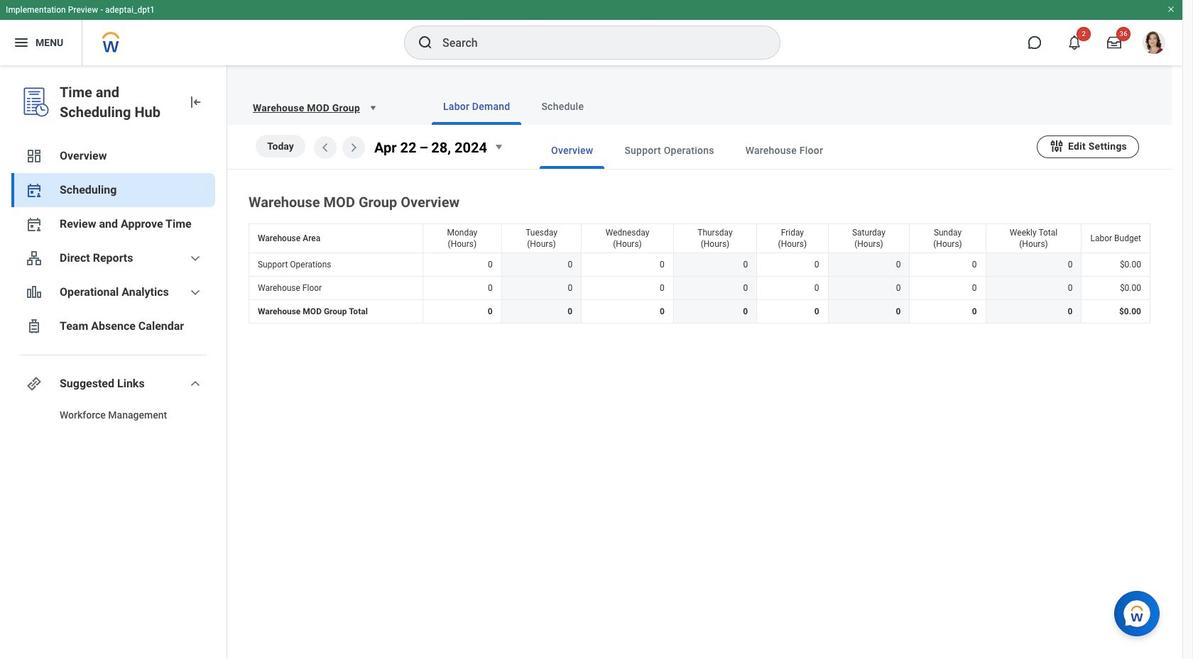 Task type: vqa. For each thing, say whether or not it's contained in the screenshot.
configure "icon"
yes



Task type: locate. For each thing, give the bounding box(es) containing it.
Search Workday  search field
[[443, 27, 751, 58]]

banner
[[0, 0, 1183, 65]]

tab panel
[[227, 125, 1172, 327]]

calendar user solid image
[[26, 182, 43, 199], [26, 216, 43, 233]]

close environment banner image
[[1167, 5, 1176, 13]]

2 calendar user solid image from the top
[[26, 216, 43, 233]]

0 vertical spatial chevron down small image
[[187, 284, 204, 301]]

0 vertical spatial calendar user solid image
[[26, 182, 43, 199]]

chevron left small image
[[317, 139, 334, 156]]

1 vertical spatial calendar user solid image
[[26, 216, 43, 233]]

1 vertical spatial chevron down small image
[[187, 376, 204, 393]]

link image
[[26, 376, 43, 393]]

1 horizontal spatial caret down small image
[[490, 139, 507, 156]]

1 chevron down small image from the top
[[187, 284, 204, 301]]

chevron down small image
[[187, 250, 204, 267]]

profile logan mcneil image
[[1143, 31, 1166, 57]]

1 calendar user solid image from the top
[[26, 182, 43, 199]]

view team image
[[26, 250, 43, 267]]

calendar user solid image down dashboard image
[[26, 182, 43, 199]]

time and scheduling hub element
[[60, 82, 175, 122]]

tab list
[[404, 88, 1155, 125], [512, 132, 1037, 169]]

2 chevron down small image from the top
[[187, 376, 204, 393]]

caret down small image
[[366, 101, 380, 115], [490, 139, 507, 156]]

chevron down small image
[[187, 284, 204, 301], [187, 376, 204, 393]]

chevron down small image for 'chart' icon
[[187, 284, 204, 301]]

calendar user solid image up view team image
[[26, 216, 43, 233]]

0 vertical spatial caret down small image
[[366, 101, 380, 115]]

notifications large image
[[1068, 36, 1082, 50]]



Task type: describe. For each thing, give the bounding box(es) containing it.
0 horizontal spatial caret down small image
[[366, 101, 380, 115]]

1 vertical spatial tab list
[[512, 132, 1037, 169]]

1 vertical spatial caret down small image
[[490, 139, 507, 156]]

justify image
[[13, 34, 30, 51]]

0 vertical spatial tab list
[[404, 88, 1155, 125]]

inbox large image
[[1108, 36, 1122, 50]]

chevron down small image for the link icon
[[187, 376, 204, 393]]

configure image
[[1049, 138, 1065, 154]]

dashboard image
[[26, 148, 43, 165]]

task timeoff image
[[26, 318, 43, 335]]

search image
[[417, 34, 434, 51]]

chevron right small image
[[345, 139, 362, 156]]

navigation pane region
[[0, 65, 227, 660]]

transformation import image
[[187, 94, 204, 111]]

chart image
[[26, 284, 43, 301]]



